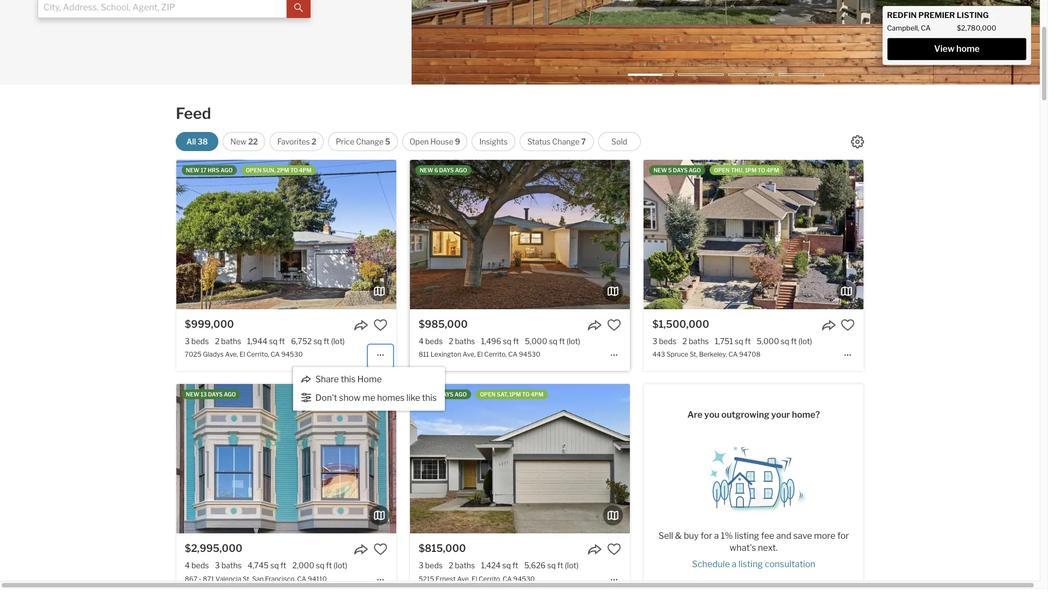 Task type: vqa. For each thing, say whether or not it's contained in the screenshot.
the right 5,000 sq ft (lot)
yes



Task type: locate. For each thing, give the bounding box(es) containing it.
ca down 1,424 sq ft at the bottom left of the page
[[503, 575, 512, 583]]

sq right 1,424
[[502, 561, 511, 571]]

Status Change radio
[[520, 132, 594, 151]]

beds up -
[[191, 561, 209, 571]]

ca down "1,751 sq ft"
[[729, 351, 738, 359]]

(lot) for $985,000
[[567, 337, 580, 346]]

(lot) for $2,995,000
[[334, 561, 347, 571]]

5,000 sq ft (lot) for $1,500,000
[[757, 337, 812, 346]]

gladys
[[203, 351, 224, 359]]

$985,000
[[419, 319, 468, 330]]

2 right the favorites
[[312, 137, 316, 146]]

beds
[[191, 337, 209, 346], [425, 337, 443, 346], [659, 337, 677, 346], [191, 561, 209, 571], [425, 561, 443, 571]]

4 beds for $2,995,000
[[185, 561, 209, 571]]

open for $999,000
[[246, 167, 262, 174]]

2 for $999,000
[[215, 337, 220, 346]]

cerrito, for $985,000
[[484, 351, 507, 359]]

sq right 1,496 sq ft at left
[[549, 337, 558, 346]]

17
[[201, 167, 207, 174]]

ago
[[221, 167, 233, 174], [455, 167, 467, 174], [689, 167, 701, 174], [224, 392, 236, 398], [455, 392, 467, 398]]

5,000
[[525, 337, 547, 346], [757, 337, 779, 346]]

ago right hrs on the top of the page
[[221, 167, 233, 174]]

3 beds up 5215 at left bottom
[[419, 561, 443, 571]]

new for $985,000
[[420, 167, 433, 174]]

price change 5
[[336, 137, 390, 146]]

beds for $2,995,000
[[191, 561, 209, 571]]

3 up valencia
[[215, 561, 220, 571]]

2 horizontal spatial to
[[758, 167, 765, 174]]

0 vertical spatial st,
[[690, 351, 698, 359]]

cerrito, for $999,000
[[247, 351, 269, 359]]

Sold radio
[[598, 132, 641, 151]]

beds for $985,000
[[425, 337, 443, 346]]

more
[[814, 531, 836, 542]]

(lot)
[[331, 337, 345, 346], [567, 337, 580, 346], [799, 337, 812, 346], [334, 561, 347, 571], [565, 561, 579, 571]]

open
[[246, 167, 262, 174], [714, 167, 730, 174], [480, 392, 496, 398]]

1 vertical spatial a
[[732, 560, 737, 570]]

spruce
[[667, 351, 688, 359]]

to right 2pm
[[290, 167, 298, 174]]

1 5,000 sq ft (lot) from the left
[[525, 337, 580, 346]]

your
[[771, 410, 790, 420]]

change right price
[[356, 137, 384, 146]]

ca down 1,496 sq ft at left
[[508, 351, 518, 359]]

ago right 13
[[224, 392, 236, 398]]

2 5,000 sq ft (lot) from the left
[[757, 337, 812, 346]]

1 horizontal spatial a
[[732, 560, 737, 570]]

photo of 867 - 871 valencia st, san francisco, ca 94110 image
[[0, 385, 176, 534], [176, 385, 396, 534], [396, 385, 616, 534]]

are
[[688, 410, 703, 420]]

1 vertical spatial 4 beds
[[185, 561, 209, 571]]

a
[[714, 531, 719, 542], [732, 560, 737, 570]]

0 horizontal spatial 3 beds
[[185, 337, 209, 346]]

change right status
[[552, 137, 580, 146]]

1 for from the left
[[701, 531, 712, 542]]

5,000 up 94708 on the right bottom of page
[[757, 337, 779, 346]]

ago left the sat,
[[455, 392, 467, 398]]

1 horizontal spatial 4 beds
[[419, 337, 443, 346]]

valencia
[[216, 575, 241, 583]]

for right buy
[[701, 531, 712, 542]]

5,000 sq ft (lot) for $985,000
[[525, 337, 580, 346]]

listing up what's
[[735, 531, 759, 542]]

4 for $985,000
[[419, 337, 424, 346]]

0 horizontal spatial 1pm
[[509, 392, 521, 398]]

2 up lexington
[[449, 337, 453, 346]]

beds up 5215 at left bottom
[[425, 561, 443, 571]]

st, right spruce
[[690, 351, 698, 359]]

el
[[240, 351, 245, 359], [477, 351, 483, 359], [472, 575, 477, 583]]

redfin premier listing
[[887, 10, 989, 20]]

to right the thu,
[[758, 167, 765, 174]]

0 horizontal spatial 5
[[385, 137, 390, 146]]

listing down what's
[[739, 560, 763, 570]]

867 - 871 valencia st, san francisco, ca 94110
[[185, 575, 327, 583]]

1 vertical spatial 1pm
[[509, 392, 521, 398]]

7 right 'like'
[[434, 392, 438, 398]]

94530 for $999,000
[[281, 351, 303, 359]]

4 beds
[[419, 337, 443, 346], [185, 561, 209, 571]]

premier
[[919, 10, 955, 20]]

ago for $2,995,000
[[224, 392, 236, 398]]

1 horizontal spatial 4pm
[[531, 392, 544, 398]]

0 horizontal spatial 4pm
[[299, 167, 312, 174]]

el right ernest
[[472, 575, 477, 583]]

schedule a listing consultation
[[692, 560, 816, 570]]

thu,
[[731, 167, 744, 174]]

baths up 5215 ernest ave, el cerrito, ca 94530
[[455, 561, 475, 571]]

favorite button checkbox for $2,995,000
[[373, 543, 387, 557]]

photo of 7025 gladys ave, el cerrito, ca 94530 image
[[0, 160, 176, 310], [176, 160, 396, 310], [396, 160, 616, 310]]

3 up "7025"
[[185, 337, 190, 346]]

1 horizontal spatial 5
[[668, 167, 672, 174]]

beds up 811
[[425, 337, 443, 346]]

3 for $815,000
[[419, 561, 424, 571]]

favorite button checkbox for $815,000
[[607, 543, 621, 557]]

open left the thu,
[[714, 167, 730, 174]]

2 favorite button checkbox from the top
[[607, 543, 621, 557]]

baths
[[221, 337, 241, 346], [455, 337, 475, 346], [689, 337, 709, 346], [222, 561, 242, 571], [455, 561, 475, 571]]

berkeley,
[[699, 351, 727, 359]]

change
[[356, 137, 384, 146], [552, 137, 580, 146]]

for right 'more'
[[837, 531, 849, 542]]

0 vertical spatial a
[[714, 531, 719, 542]]

2 photo of 811 lexington ave, el cerrito, ca 94530 image from the left
[[410, 160, 630, 310]]

1 favorite button checkbox from the top
[[607, 318, 621, 333]]

all
[[186, 137, 196, 146]]

0 horizontal spatial for
[[701, 531, 712, 542]]

ago for $815,000
[[455, 392, 467, 398]]

1 horizontal spatial 4
[[419, 337, 424, 346]]

94530 for $815,000
[[513, 575, 535, 583]]

3 photo of 7025 gladys ave, el cerrito, ca 94530 image from the left
[[396, 160, 616, 310]]

this right 'like'
[[422, 393, 437, 404]]

5 inside price change "radio"
[[385, 137, 390, 146]]

ave, right lexington
[[463, 351, 476, 359]]

sat,
[[497, 392, 508, 398]]

$1,500,000
[[653, 319, 709, 330]]

2 baths for $815,000
[[449, 561, 475, 571]]

1 vertical spatial this
[[422, 393, 437, 404]]

$2,995,000
[[185, 543, 243, 555]]

4 beds up 811
[[419, 337, 443, 346]]

el right gladys
[[240, 351, 245, 359]]

1 horizontal spatial 7
[[581, 137, 586, 146]]

2 inside favorites option
[[312, 137, 316, 146]]

3 beds for $1,500,000
[[653, 337, 677, 346]]

hrs
[[208, 167, 219, 174]]

5,000 right 1,496 sq ft at left
[[525, 337, 547, 346]]

to right the sat,
[[522, 392, 530, 398]]

favorite button image for $999,000
[[373, 318, 387, 333]]

ave, right gladys
[[225, 351, 238, 359]]

94530 down 6,752
[[281, 351, 303, 359]]

4pm
[[299, 167, 312, 174], [767, 167, 779, 174], [531, 392, 544, 398]]

2 horizontal spatial open
[[714, 167, 730, 174]]

2 photo of 7025 gladys ave, el cerrito, ca 94530 image from the left
[[176, 160, 396, 310]]

3 photo of 5215 ernest ave, el cerrito, ca 94530 image from the left
[[630, 385, 850, 534]]

share
[[315, 375, 339, 385]]

ave,
[[225, 351, 238, 359], [463, 351, 476, 359], [457, 575, 470, 583]]

st,
[[690, 351, 698, 359], [243, 575, 251, 583]]

favorites 2
[[277, 137, 316, 146]]

ago right 6
[[455, 167, 467, 174]]

4pm right the sat,
[[531, 392, 544, 398]]

3 beds up "7025"
[[185, 337, 209, 346]]

sq up 94110
[[316, 561, 325, 571]]

change inside "radio"
[[356, 137, 384, 146]]

7 left the sold
[[581, 137, 586, 146]]

a down what's
[[732, 560, 737, 570]]

443
[[653, 351, 665, 359]]

beds up "7025"
[[191, 337, 209, 346]]

open left the sat,
[[480, 392, 496, 398]]

0 horizontal spatial change
[[356, 137, 384, 146]]

3 up 443
[[653, 337, 657, 346]]

days for $985,000
[[439, 167, 454, 174]]

2 horizontal spatial 4pm
[[767, 167, 779, 174]]

sq right 6,752
[[313, 337, 322, 346]]

favorite button image for $815,000
[[607, 543, 621, 557]]

favorite button image for $1,500,000
[[841, 318, 855, 333]]

1pm right the thu,
[[745, 167, 757, 174]]

baths up valencia
[[222, 561, 242, 571]]

Insights radio
[[472, 132, 515, 151]]

ave, right ernest
[[457, 575, 470, 583]]

3 photo of 811 lexington ave, el cerrito, ca 94530 image from the left
[[630, 160, 850, 310]]

2
[[312, 137, 316, 146], [215, 337, 220, 346], [449, 337, 453, 346], [683, 337, 687, 346], [449, 561, 453, 571]]

photo of 443 spruce st, berkeley, ca 94708 image
[[424, 160, 644, 310], [644, 160, 864, 310], [864, 160, 1048, 310]]

1 photo of 811 lexington ave, el cerrito, ca 94530 image from the left
[[190, 160, 410, 310]]

2 up spruce
[[683, 337, 687, 346]]

1 horizontal spatial st,
[[690, 351, 698, 359]]

el down 1,496
[[477, 351, 483, 359]]

1 vertical spatial listing
[[739, 560, 763, 570]]

campbell,
[[887, 24, 920, 32]]

0 horizontal spatial open
[[246, 167, 262, 174]]

0 horizontal spatial 4 beds
[[185, 561, 209, 571]]

home?
[[792, 410, 820, 420]]

photo of 811 lexington ave, el cerrito, ca 94530 image
[[190, 160, 410, 310], [410, 160, 630, 310], [630, 160, 850, 310]]

open
[[410, 137, 429, 146]]

cerrito, down 1,496
[[484, 351, 507, 359]]

3 up 5215 at left bottom
[[419, 561, 424, 571]]

option group
[[176, 132, 641, 151]]

new for $2,995,000
[[186, 392, 199, 398]]

2 for $1,500,000
[[683, 337, 687, 346]]

1 horizontal spatial 5,000
[[757, 337, 779, 346]]

open for $815,000
[[480, 392, 496, 398]]

4 up 811
[[419, 337, 424, 346]]

favorite button image for $2,995,000
[[373, 543, 387, 557]]

1 horizontal spatial 5,000 sq ft (lot)
[[757, 337, 812, 346]]

photo of 5215 ernest ave, el cerrito, ca 94530 image
[[190, 385, 410, 534], [410, 385, 630, 534], [630, 385, 850, 534]]

2 photo of 5215 ernest ave, el cerrito, ca 94530 image from the left
[[410, 385, 630, 534]]

0 vertical spatial this
[[341, 375, 356, 385]]

1 change from the left
[[356, 137, 384, 146]]

campbell, ca
[[887, 24, 931, 32]]

$999,000
[[185, 319, 234, 330]]

0 horizontal spatial 5,000 sq ft (lot)
[[525, 337, 580, 346]]

3 for $999,000
[[185, 337, 190, 346]]

ft
[[279, 337, 285, 346], [324, 337, 329, 346], [513, 337, 519, 346], [559, 337, 565, 346], [745, 337, 751, 346], [791, 337, 797, 346], [281, 561, 286, 571], [326, 561, 332, 571], [513, 561, 518, 571], [557, 561, 563, 571]]

2pm
[[277, 167, 289, 174]]

$2,780,000
[[957, 24, 997, 32]]

1 horizontal spatial change
[[552, 137, 580, 146]]

2,000
[[292, 561, 314, 571]]

favorite button checkbox
[[373, 318, 387, 333], [841, 318, 855, 333], [373, 543, 387, 557]]

0 vertical spatial 5
[[385, 137, 390, 146]]

change for 5
[[356, 137, 384, 146]]

4 beds up -
[[185, 561, 209, 571]]

me
[[362, 393, 375, 404]]

2 baths up 443 spruce st, berkeley, ca 94708
[[683, 337, 709, 346]]

submit search image
[[294, 3, 303, 12]]

94530 down 1,496 sq ft at left
[[519, 351, 540, 359]]

2 up gladys
[[215, 337, 220, 346]]

4pm right 2pm
[[299, 167, 312, 174]]

ave, for $985,000
[[463, 351, 476, 359]]

ago left the thu,
[[689, 167, 701, 174]]

change inside option
[[552, 137, 580, 146]]

ca down 1,944 sq ft
[[271, 351, 280, 359]]

2 up ernest
[[449, 561, 453, 571]]

baths for $2,995,000
[[222, 561, 242, 571]]

4pm for $1,500,000
[[767, 167, 779, 174]]

next.
[[758, 543, 778, 554]]

favorite button checkbox
[[607, 318, 621, 333], [607, 543, 621, 557]]

ca
[[921, 24, 931, 32], [271, 351, 280, 359], [508, 351, 518, 359], [729, 351, 738, 359], [297, 575, 306, 583], [503, 575, 512, 583]]

94530 down 5,626 at the right bottom of page
[[513, 575, 535, 583]]

1 vertical spatial favorite button checkbox
[[607, 543, 621, 557]]

favorite button checkbox for $999,000
[[373, 318, 387, 333]]

0 vertical spatial 4
[[419, 337, 424, 346]]

0 vertical spatial 1pm
[[745, 167, 757, 174]]

1 horizontal spatial to
[[522, 392, 530, 398]]

ca down premier
[[921, 24, 931, 32]]

0 vertical spatial listing
[[735, 531, 759, 542]]

baths for $985,000
[[455, 337, 475, 346]]

open left the sun,
[[246, 167, 262, 174]]

dialog
[[293, 368, 445, 411]]

3
[[185, 337, 190, 346], [653, 337, 657, 346], [215, 561, 220, 571], [419, 561, 424, 571]]

option group containing all
[[176, 132, 641, 151]]

3 photo of 867 - 871 valencia st, san francisco, ca 94110 image from the left
[[396, 385, 616, 534]]

status change 7
[[528, 137, 586, 146]]

beds up 443
[[659, 337, 677, 346]]

to
[[290, 167, 298, 174], [758, 167, 765, 174], [522, 392, 530, 398]]

favorite button image
[[373, 318, 387, 333], [607, 318, 621, 333], [841, 318, 855, 333], [373, 543, 387, 557], [607, 543, 621, 557]]

0 horizontal spatial 5,000
[[525, 337, 547, 346]]

0 horizontal spatial 4
[[185, 561, 190, 571]]

ave, for $999,000
[[225, 351, 238, 359]]

4pm right the thu,
[[767, 167, 779, 174]]

st, left san at the left bottom of the page
[[243, 575, 251, 583]]

new 22
[[230, 137, 258, 146]]

2 baths up 5215 ernest ave, el cerrito, ca 94530
[[449, 561, 475, 571]]

2 baths
[[215, 337, 241, 346], [449, 337, 475, 346], [683, 337, 709, 346], [449, 561, 475, 571]]

baths up 7025 gladys ave, el cerrito, ca 94530
[[221, 337, 241, 346]]

1 horizontal spatial for
[[837, 531, 849, 542]]

2 baths up gladys
[[215, 337, 241, 346]]

1pm right the sat,
[[509, 392, 521, 398]]

1 horizontal spatial open
[[480, 392, 496, 398]]

all 38
[[186, 137, 208, 146]]

7
[[581, 137, 586, 146], [434, 392, 438, 398]]

0 horizontal spatial this
[[341, 375, 356, 385]]

show
[[339, 393, 361, 404]]

&
[[675, 531, 682, 542]]

2 photo of 443 spruce st, berkeley, ca 94708 image from the left
[[644, 160, 864, 310]]

2 5,000 from the left
[[757, 337, 779, 346]]

0 vertical spatial 7
[[581, 137, 586, 146]]

change for 7
[[552, 137, 580, 146]]

3 beds
[[185, 337, 209, 346], [653, 337, 677, 346], [419, 561, 443, 571]]

cerrito, down 1,944
[[247, 351, 269, 359]]

new
[[186, 167, 199, 174], [420, 167, 433, 174], [654, 167, 667, 174], [186, 392, 199, 398], [420, 392, 433, 398]]

open thu, 1pm to 4pm
[[714, 167, 779, 174]]

view
[[934, 44, 955, 54]]

1 vertical spatial 4
[[185, 561, 190, 571]]

5,000 sq ft (lot)
[[525, 337, 580, 346], [757, 337, 812, 346]]

2 horizontal spatial 3 beds
[[653, 337, 677, 346]]

1 vertical spatial st,
[[243, 575, 251, 583]]

1 horizontal spatial 3 beds
[[419, 561, 443, 571]]

to for $999,000
[[290, 167, 298, 174]]

4
[[419, 337, 424, 346], [185, 561, 190, 571]]

0 horizontal spatial 7
[[434, 392, 438, 398]]

0 vertical spatial favorite button checkbox
[[607, 318, 621, 333]]

2 baths up lexington
[[449, 337, 475, 346]]

a left 1%
[[714, 531, 719, 542]]

0 horizontal spatial to
[[290, 167, 298, 174]]

3 beds up 443
[[653, 337, 677, 346]]

0 horizontal spatial a
[[714, 531, 719, 542]]

baths up 443 spruce st, berkeley, ca 94708
[[689, 337, 709, 346]]

4 up 867
[[185, 561, 190, 571]]

1,944
[[247, 337, 267, 346]]

5,000 sq ft (lot) right 1,496 sq ft at left
[[525, 337, 580, 346]]

0 vertical spatial 4 beds
[[419, 337, 443, 346]]

days
[[439, 167, 454, 174], [673, 167, 688, 174], [208, 392, 223, 398], [439, 392, 454, 398]]

4pm for $999,000
[[299, 167, 312, 174]]

favorite button checkbox for $1,500,000
[[841, 318, 855, 333]]

sq right "1,751 sq ft"
[[781, 337, 789, 346]]

view home
[[934, 44, 980, 54]]

2 change from the left
[[552, 137, 580, 146]]

0 horizontal spatial st,
[[243, 575, 251, 583]]

this up the show
[[341, 375, 356, 385]]

cerrito, down 1,424
[[479, 575, 501, 583]]

5,000 for $985,000
[[525, 337, 547, 346]]

5,000 sq ft (lot) up 94708 on the right bottom of page
[[757, 337, 812, 346]]

new 5 days ago
[[654, 167, 701, 174]]

share this home
[[315, 375, 382, 385]]

cerrito,
[[247, 351, 269, 359], [484, 351, 507, 359], [479, 575, 501, 583]]

1 horizontal spatial 1pm
[[745, 167, 757, 174]]

fee
[[761, 531, 775, 542]]

1,496 sq ft
[[481, 337, 519, 346]]

to for $1,500,000
[[758, 167, 765, 174]]

baths up "811 lexington ave, el cerrito, ca 94530"
[[455, 337, 475, 346]]

1 5,000 from the left
[[525, 337, 547, 346]]

2 baths for $999,000
[[215, 337, 241, 346]]



Task type: describe. For each thing, give the bounding box(es) containing it.
baths for $1,500,000
[[689, 337, 709, 346]]

443 spruce st, berkeley, ca 94708
[[653, 351, 761, 359]]

871
[[203, 575, 214, 583]]

ca down 2,000
[[297, 575, 306, 583]]

to for $815,000
[[522, 392, 530, 398]]

new 6 days ago
[[420, 167, 467, 174]]

days for $2,995,000
[[208, 392, 223, 398]]

open house 9
[[410, 137, 460, 146]]

1 photo of 867 - 871 valencia st, san francisco, ca 94110 image from the left
[[0, 385, 176, 534]]

listing
[[957, 10, 989, 20]]

1 horizontal spatial this
[[422, 393, 437, 404]]

status
[[528, 137, 551, 146]]

consultation
[[765, 560, 816, 570]]

1pm for $815,000
[[509, 392, 521, 398]]

1 photo of 7025 gladys ave, el cerrito, ca 94530 image from the left
[[0, 160, 176, 310]]

2 photo of 867 - 871 valencia st, san francisco, ca 94110 image from the left
[[176, 385, 396, 534]]

save
[[793, 531, 812, 542]]

3 beds for $815,000
[[419, 561, 443, 571]]

ago for $985,000
[[455, 167, 467, 174]]

days for $815,000
[[439, 392, 454, 398]]

beds for $999,000
[[191, 337, 209, 346]]

don't show me homes like this button
[[301, 393, 437, 404]]

beds for $815,000
[[425, 561, 443, 571]]

6,752 sq ft (lot)
[[291, 337, 345, 346]]

insights
[[479, 137, 508, 146]]

don't
[[315, 393, 337, 404]]

811 lexington ave, el cerrito, ca 94530
[[419, 351, 540, 359]]

5,626 sq ft (lot)
[[524, 561, 579, 571]]

2,000 sq ft (lot)
[[292, 561, 347, 571]]

1pm for $1,500,000
[[745, 167, 757, 174]]

days for $1,500,000
[[673, 167, 688, 174]]

2 baths for $985,000
[[449, 337, 475, 346]]

867
[[185, 575, 197, 583]]

4 for $2,995,000
[[185, 561, 190, 571]]

open sat, 1pm to 4pm
[[480, 392, 544, 398]]

94708
[[739, 351, 761, 359]]

an image of a house image
[[699, 439, 808, 513]]

Price Change radio
[[328, 132, 398, 151]]

el for $985,000
[[477, 351, 483, 359]]

what's
[[730, 543, 756, 554]]

ernest
[[436, 575, 456, 583]]

6,752
[[291, 337, 312, 346]]

-
[[199, 575, 201, 583]]

share this home button
[[301, 375, 382, 385]]

like
[[406, 393, 420, 404]]

sq right 1,751
[[735, 337, 743, 346]]

6
[[434, 167, 438, 174]]

new 7 days ago
[[420, 392, 467, 398]]

view home link
[[887, 38, 1027, 61]]

(lot) for $815,000
[[565, 561, 579, 571]]

(lot) for $999,000
[[331, 337, 345, 346]]

redfin
[[887, 10, 917, 20]]

2 for from the left
[[837, 531, 849, 542]]

2 for $985,000
[[449, 337, 453, 346]]

baths for $999,000
[[221, 337, 241, 346]]

1 photo of 443 spruce st, berkeley, ca 94708 image from the left
[[424, 160, 644, 310]]

lexington
[[431, 351, 461, 359]]

new for $999,000
[[186, 167, 199, 174]]

a inside sell & buy for a 1% listing fee and save more for what's next.
[[714, 531, 719, 542]]

City, Address, School, Agent, ZIP search field
[[37, 0, 286, 18]]

home
[[957, 44, 980, 54]]

5215 ernest ave, el cerrito, ca 94530
[[419, 575, 535, 583]]

ago for $1,500,000
[[689, 167, 701, 174]]

9
[[455, 137, 460, 146]]

open sun, 2pm to 4pm
[[246, 167, 312, 174]]

favorite button image for $985,000
[[607, 318, 621, 333]]

el for $815,000
[[472, 575, 477, 583]]

1,944 sq ft
[[247, 337, 285, 346]]

ago for $999,000
[[221, 167, 233, 174]]

4,745 sq ft
[[248, 561, 286, 571]]

outgrowing
[[722, 410, 770, 420]]

811
[[419, 351, 429, 359]]

Favorites radio
[[270, 132, 324, 151]]

homes
[[377, 393, 405, 404]]

sq right 1,944
[[269, 337, 278, 346]]

1,751 sq ft
[[715, 337, 751, 346]]

francisco,
[[265, 575, 296, 583]]

1,496
[[481, 337, 501, 346]]

beds for $1,500,000
[[659, 337, 677, 346]]

New radio
[[223, 132, 265, 151]]

new for $1,500,000
[[654, 167, 667, 174]]

ave, for $815,000
[[457, 575, 470, 583]]

4pm for $815,000
[[531, 392, 544, 398]]

listing inside sell & buy for a 1% listing fee and save more for what's next.
[[735, 531, 759, 542]]

5,000 for $1,500,000
[[757, 337, 779, 346]]

2 for $815,000
[[449, 561, 453, 571]]

94530 for $985,000
[[519, 351, 540, 359]]

All radio
[[176, 132, 218, 151]]

sq right 1,496
[[503, 337, 512, 346]]

san
[[252, 575, 264, 583]]

4,745
[[248, 561, 269, 571]]

sold
[[612, 137, 627, 146]]

94110
[[308, 575, 327, 583]]

price
[[336, 137, 354, 146]]

1 vertical spatial 5
[[668, 167, 672, 174]]

favorites
[[277, 137, 310, 146]]

1,424 sq ft
[[481, 561, 518, 571]]

7025
[[185, 351, 202, 359]]

sq up francisco,
[[270, 561, 279, 571]]

1,751
[[715, 337, 733, 346]]

4 beds for $985,000
[[419, 337, 443, 346]]

cerrito, for $815,000
[[479, 575, 501, 583]]

sell
[[659, 531, 673, 542]]

$815,000
[[419, 543, 466, 555]]

7 inside status change option
[[581, 137, 586, 146]]

(lot) for $1,500,000
[[799, 337, 812, 346]]

dialog containing share this home
[[293, 368, 445, 411]]

and
[[776, 531, 792, 542]]

schedule
[[692, 560, 730, 570]]

favorite button checkbox for $985,000
[[607, 318, 621, 333]]

5,626
[[524, 561, 546, 571]]

don't show me homes like this
[[315, 393, 437, 404]]

2 baths for $1,500,000
[[683, 337, 709, 346]]

1%
[[721, 531, 733, 542]]

22
[[248, 137, 258, 146]]

1 vertical spatial 7
[[434, 392, 438, 398]]

sq right 5,626 at the right bottom of page
[[547, 561, 556, 571]]

3 for $1,500,000
[[653, 337, 657, 346]]

1 photo of 5215 ernest ave, el cerrito, ca 94530 image from the left
[[190, 385, 410, 534]]

are you outgrowing your home?
[[688, 410, 820, 420]]

open for $1,500,000
[[714, 167, 730, 174]]

1,424
[[481, 561, 501, 571]]

baths for $815,000
[[455, 561, 475, 571]]

3 photo of 443 spruce st, berkeley, ca 94708 image from the left
[[864, 160, 1048, 310]]

house
[[430, 137, 453, 146]]

new 13 days ago
[[186, 392, 236, 398]]

el for $999,000
[[240, 351, 245, 359]]

Open House radio
[[402, 132, 468, 151]]

home
[[357, 375, 382, 385]]

38
[[198, 137, 208, 146]]

3 beds for $999,000
[[185, 337, 209, 346]]

new for $815,000
[[420, 392, 433, 398]]

buy
[[684, 531, 699, 542]]



